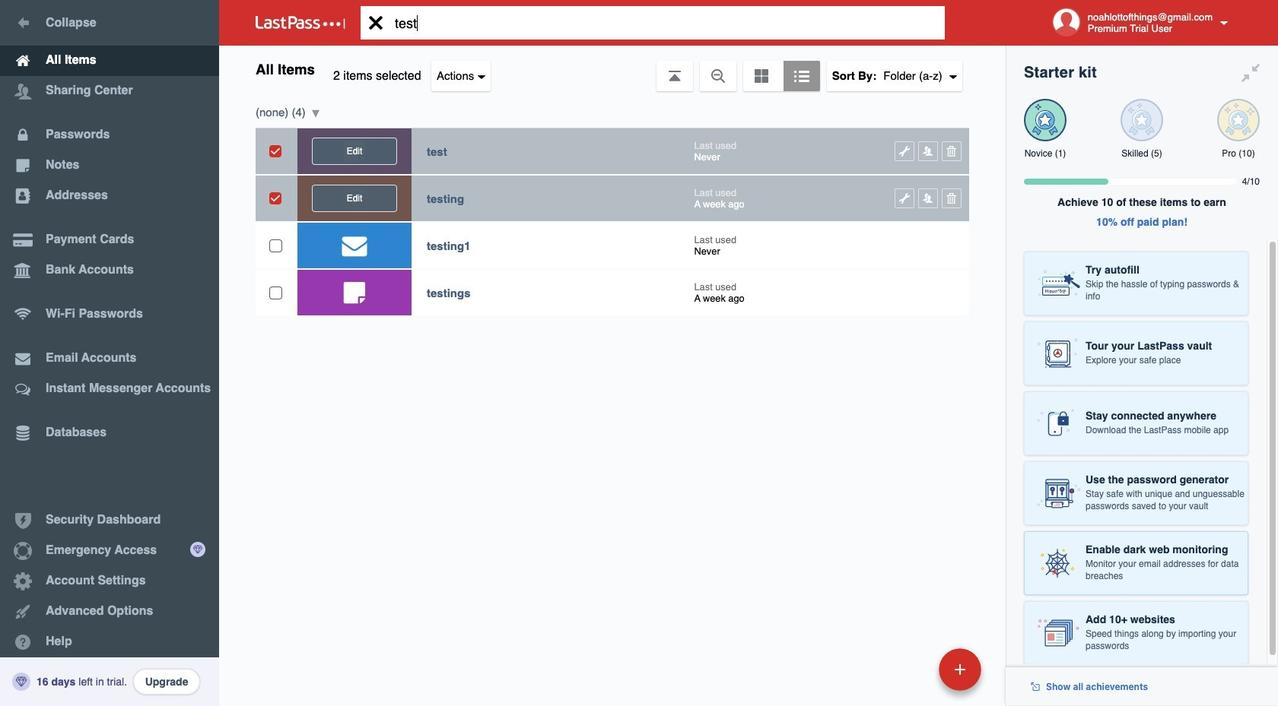 Task type: locate. For each thing, give the bounding box(es) containing it.
vault options navigation
[[219, 46, 1006, 91]]

search my vault text field
[[361, 6, 969, 40]]

main navigation navigation
[[0, 0, 219, 707]]

new item navigation
[[834, 645, 991, 707]]



Task type: describe. For each thing, give the bounding box(es) containing it.
lastpass image
[[256, 16, 345, 30]]

new item element
[[834, 648, 987, 692]]

Search search field
[[361, 6, 969, 40]]

clear search image
[[361, 6, 391, 40]]



